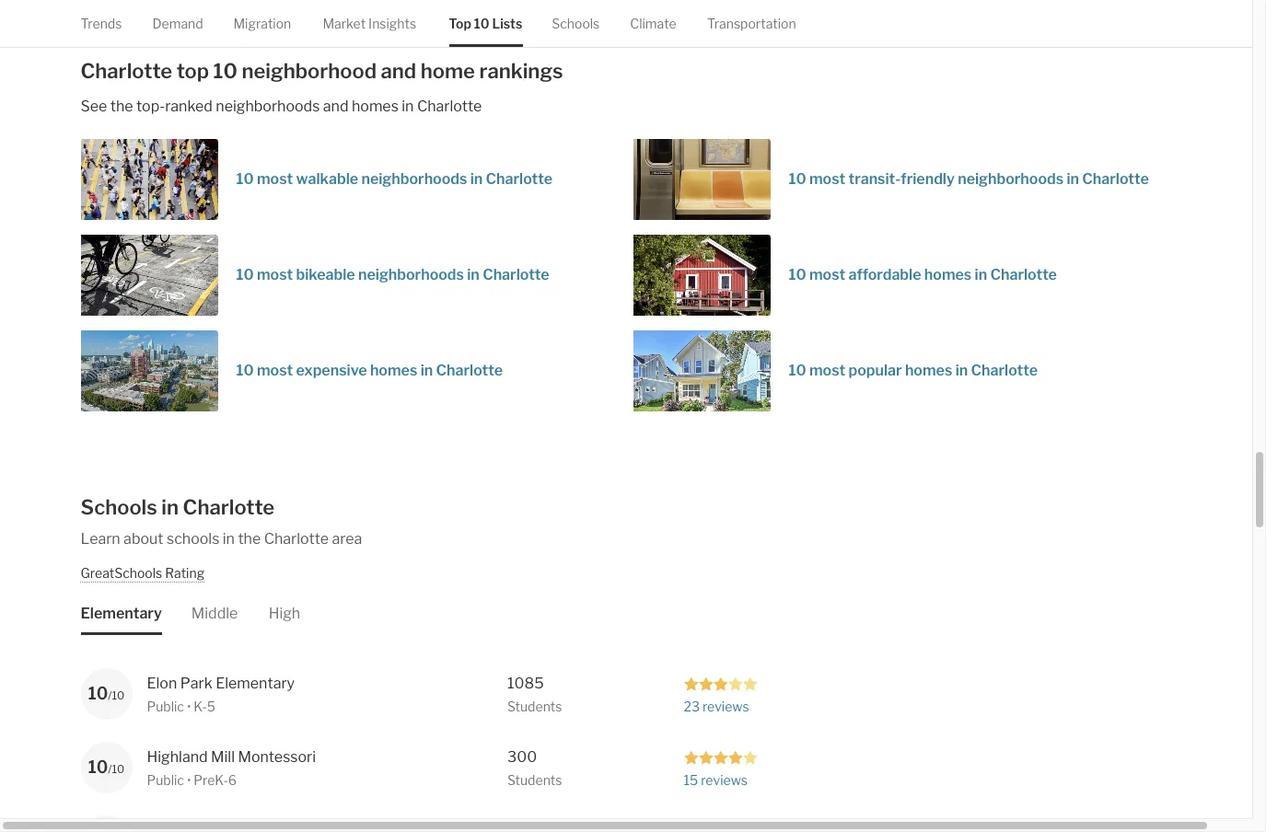 Task type: vqa. For each thing, say whether or not it's contained in the screenshot.
transit- MOST
yes



Task type: locate. For each thing, give the bounding box(es) containing it.
schools
[[552, 16, 600, 31], [81, 495, 157, 519]]

and down charlotte top 10 neighborhood and home rankings
[[323, 97, 349, 115]]

neighborhoods down neighborhood
[[216, 97, 320, 115]]

most left the popular
[[810, 362, 846, 379]]

homes
[[352, 97, 399, 115], [925, 266, 972, 283], [370, 362, 418, 379], [906, 362, 953, 379]]

1 10 /10 from the top
[[88, 684, 125, 704]]

0 vertical spatial and
[[381, 59, 417, 82]]

15
[[684, 773, 699, 788]]

1 horizontal spatial schools
[[552, 16, 600, 31]]

• left k- at left
[[187, 699, 191, 715]]

1 public from the top
[[147, 699, 184, 715]]

• left prek-
[[187, 773, 191, 788]]

homes right expensive
[[370, 362, 418, 379]]

walkable
[[296, 170, 359, 187]]

1 vertical spatial /10
[[108, 763, 125, 776]]

transit-
[[849, 170, 901, 187]]

reviews down rating 3.0 out of 5 element
[[703, 699, 750, 715]]

middle element
[[191, 582, 238, 636]]

market insights
[[323, 16, 416, 31]]

about
[[124, 530, 164, 548]]

public down highland
[[147, 773, 184, 788]]

homes inside 10 most expensive homes in charlotte link
[[370, 362, 418, 379]]

0 horizontal spatial the
[[110, 97, 133, 115]]

0 vertical spatial students
[[508, 699, 562, 715]]

most left expensive
[[257, 362, 293, 379]]

1 vertical spatial the
[[238, 530, 261, 548]]

0 vertical spatial •
[[187, 699, 191, 715]]

1 • from the top
[[187, 699, 191, 715]]

300
[[508, 749, 537, 766]]

10 most walkable neighborhoods in charlotte
[[236, 170, 553, 187]]

neighborhoods
[[216, 97, 320, 115], [362, 170, 467, 187], [958, 170, 1064, 187], [358, 266, 464, 283]]

1 vertical spatial and
[[323, 97, 349, 115]]

• inside highland mill montessori public • prek-6
[[187, 773, 191, 788]]

montessori
[[238, 749, 316, 766]]

2 public from the top
[[147, 773, 184, 788]]

1 vertical spatial public
[[147, 773, 184, 788]]

6
[[228, 773, 237, 788]]

most
[[257, 170, 293, 187], [810, 170, 846, 187], [257, 266, 293, 283], [810, 266, 846, 283], [257, 362, 293, 379], [810, 362, 846, 379]]

homes inside the 10 most popular homes in charlotte link
[[906, 362, 953, 379]]

1 horizontal spatial elementary
[[216, 675, 295, 693]]

elementary
[[81, 605, 162, 623], [216, 675, 295, 693]]

2 /10 from the top
[[108, 763, 125, 776]]

k-
[[194, 699, 207, 715]]

• for highland
[[187, 773, 191, 788]]

/10
[[108, 689, 125, 703], [108, 763, 125, 776]]

10 /10
[[88, 684, 125, 704], [88, 758, 125, 777]]

climate
[[630, 16, 677, 31]]

elementary right park
[[216, 675, 295, 693]]

elementary element
[[81, 582, 162, 636]]

10 most transit-friendly neighborhoods in charlotte link
[[633, 139, 1186, 220]]

10 most expensive homes in charlotte
[[236, 362, 503, 379]]

elon park elementary public • k-5
[[147, 675, 295, 715]]

0 vertical spatial 10 /10
[[88, 684, 125, 704]]

0 horizontal spatial schools
[[81, 495, 157, 519]]

and down insights
[[381, 59, 417, 82]]

in
[[402, 97, 414, 115], [471, 170, 483, 187], [1067, 170, 1080, 187], [467, 266, 480, 283], [975, 266, 988, 283], [421, 362, 433, 379], [956, 362, 969, 379], [162, 495, 179, 519], [223, 530, 235, 548]]

students
[[508, 699, 562, 715], [508, 773, 562, 788]]

homes for 10 most expensive homes in charlotte
[[370, 362, 418, 379]]

10 /10 left highland
[[88, 758, 125, 777]]

middle
[[191, 605, 238, 623]]

most for walkable
[[257, 170, 293, 187]]

top 10 lists link
[[449, 0, 523, 47]]

students for 300
[[508, 773, 562, 788]]

1 students from the top
[[508, 699, 562, 715]]

0 vertical spatial schools
[[552, 16, 600, 31]]

homes right "affordable"
[[925, 266, 972, 283]]

reviews down rating 4.0 out of 5 element
[[701, 773, 748, 788]]

2 • from the top
[[187, 773, 191, 788]]

0 horizontal spatial and
[[323, 97, 349, 115]]

most left walkable
[[257, 170, 293, 187]]

10 most bikeable neighborhoods in charlotte
[[236, 266, 550, 283]]

public inside highland mill montessori public • prek-6
[[147, 773, 184, 788]]

/10 left highland
[[108, 763, 125, 776]]

transportation link
[[708, 0, 797, 47]]

1 vertical spatial elementary
[[216, 675, 295, 693]]

10 /10 left "elon"
[[88, 684, 125, 704]]

0 vertical spatial /10
[[108, 689, 125, 703]]

most popular homes image
[[633, 330, 771, 411]]

•
[[187, 699, 191, 715], [187, 773, 191, 788]]

homes right the popular
[[906, 362, 953, 379]]

schools up learn
[[81, 495, 157, 519]]

reviews for 1085
[[703, 699, 750, 715]]

the right schools
[[238, 530, 261, 548]]

most left the transit-
[[810, 170, 846, 187]]

high
[[269, 605, 301, 623]]

see
[[81, 97, 107, 115]]

lists
[[492, 16, 523, 31]]

greatschools rating
[[81, 565, 205, 581]]

area
[[332, 530, 362, 548]]

mill
[[211, 749, 235, 766]]

• inside the elon park elementary public • k-5
[[187, 699, 191, 715]]

most for affordable
[[810, 266, 846, 283]]

market
[[323, 16, 366, 31]]

popular
[[849, 362, 903, 379]]

1 horizontal spatial and
[[381, 59, 417, 82]]

10 inside 10 most expensive homes in charlotte link
[[236, 362, 254, 379]]

homes inside 10 most affordable homes in charlotte link
[[925, 266, 972, 283]]

charlotte
[[81, 59, 172, 82], [417, 97, 482, 115], [486, 170, 553, 187], [1083, 170, 1150, 187], [483, 266, 550, 283], [991, 266, 1058, 283], [436, 362, 503, 379], [972, 362, 1038, 379], [183, 495, 275, 519], [264, 530, 329, 548]]

10 most transit-friendly neighborhoods in charlotte
[[789, 170, 1150, 187]]

/10 left "elon"
[[108, 689, 125, 703]]

the right see
[[110, 97, 133, 115]]

and
[[381, 59, 417, 82], [323, 97, 349, 115]]

elon
[[147, 675, 177, 693]]

1 /10 from the top
[[108, 689, 125, 703]]

reviews
[[703, 699, 750, 715], [701, 773, 748, 788]]

1 vertical spatial 10 /10
[[88, 758, 125, 777]]

students down the '1085'
[[508, 699, 562, 715]]

1 vertical spatial reviews
[[701, 773, 748, 788]]

1 vertical spatial schools
[[81, 495, 157, 519]]

15 reviews
[[684, 773, 748, 788]]

0 horizontal spatial elementary
[[81, 605, 162, 623]]

10 inside 10 most affordable homes in charlotte link
[[789, 266, 807, 283]]

students down 300
[[508, 773, 562, 788]]

2 students from the top
[[508, 773, 562, 788]]

10 inside top 10 lists link
[[474, 16, 490, 31]]

0 vertical spatial elementary
[[81, 605, 162, 623]]

public
[[147, 699, 184, 715], [147, 773, 184, 788]]

public down "elon"
[[147, 699, 184, 715]]

public inside the elon park elementary public • k-5
[[147, 699, 184, 715]]

the
[[110, 97, 133, 115], [238, 530, 261, 548]]

10 /10 for elon park elementary
[[88, 684, 125, 704]]

1 vertical spatial students
[[508, 773, 562, 788]]

1 vertical spatial •
[[187, 773, 191, 788]]

0 vertical spatial reviews
[[703, 699, 750, 715]]

schools
[[167, 530, 220, 548]]

2 10 /10 from the top
[[88, 758, 125, 777]]

most left "affordable"
[[810, 266, 846, 283]]

0 vertical spatial public
[[147, 699, 184, 715]]

schools right lists
[[552, 16, 600, 31]]

neighborhoods right walkable
[[362, 170, 467, 187]]

elementary down greatschools
[[81, 605, 162, 623]]

most left bikeable
[[257, 266, 293, 283]]

rating 3.0 out of 5 element
[[684, 676, 758, 691]]

10
[[474, 16, 490, 31], [213, 59, 238, 82], [236, 170, 254, 187], [789, 170, 807, 187], [236, 266, 254, 283], [789, 266, 807, 283], [236, 362, 254, 379], [789, 362, 807, 379], [88, 684, 108, 704], [88, 758, 108, 777]]

schools for schools in charlotte
[[81, 495, 157, 519]]



Task type: describe. For each thing, give the bounding box(es) containing it.
schools link
[[552, 0, 600, 47]]

friendly
[[901, 170, 955, 187]]

neighborhood
[[242, 59, 377, 82]]

• for elon
[[187, 699, 191, 715]]

23
[[684, 699, 700, 715]]

insights
[[369, 16, 416, 31]]

affordable
[[849, 266, 922, 283]]

most affordable homes image
[[633, 234, 771, 316]]

most for popular
[[810, 362, 846, 379]]

300 students
[[508, 749, 562, 788]]

most bikeable neighborhoods image
[[81, 234, 218, 316]]

see the top-ranked neighborhoods and homes in charlotte
[[81, 97, 482, 115]]

rating
[[165, 565, 205, 581]]

highland
[[147, 749, 208, 766]]

1 horizontal spatial the
[[238, 530, 261, 548]]

highland mill montessori public • prek-6
[[147, 749, 316, 788]]

10 most affordable homes in charlotte link
[[633, 234, 1186, 316]]

10 inside '10 most bikeable neighborhoods in charlotte' link
[[236, 266, 254, 283]]

most walkable neighborhoods image
[[81, 139, 218, 220]]

expensive
[[296, 362, 367, 379]]

10 inside 10 most walkable neighborhoods in charlotte link
[[236, 170, 254, 187]]

10 most expensive homes in charlotte link
[[81, 330, 633, 411]]

home
[[421, 59, 475, 82]]

ranked
[[165, 97, 213, 115]]

public for elon
[[147, 699, 184, 715]]

homes down charlotte top 10 neighborhood and home rankings
[[352, 97, 399, 115]]

most for transit-
[[810, 170, 846, 187]]

most for bikeable
[[257, 266, 293, 283]]

greatschools
[[81, 565, 162, 581]]

reviews for 300
[[701, 773, 748, 788]]

0 vertical spatial the
[[110, 97, 133, 115]]

migration
[[234, 16, 291, 31]]

demand link
[[152, 0, 203, 47]]

23 reviews
[[684, 699, 750, 715]]

trends link
[[81, 0, 122, 47]]

rating 4.0 out of 5 image
[[684, 823, 758, 833]]

migration link
[[234, 0, 291, 47]]

transportation
[[708, 16, 797, 31]]

demand
[[152, 16, 203, 31]]

5
[[207, 699, 216, 715]]

public for highland
[[147, 773, 184, 788]]

homes for 10 most popular homes in charlotte
[[906, 362, 953, 379]]

10 most walkable neighborhoods in charlotte link
[[81, 139, 633, 220]]

/10 for highland
[[108, 763, 125, 776]]

elon park elementary button
[[147, 673, 400, 695]]

10 most bikeable neighborhoods in charlotte link
[[81, 234, 633, 316]]

neighborhoods right bikeable
[[358, 266, 464, 283]]

10 /10 for highland mill montessori
[[88, 758, 125, 777]]

trends
[[81, 16, 122, 31]]

most transit-friendly neighborhoods image
[[633, 139, 771, 220]]

most for expensive
[[257, 362, 293, 379]]

rating 4.0 out of 5 element
[[684, 750, 758, 765]]

top-
[[136, 97, 165, 115]]

neighborhoods right 'friendly'
[[958, 170, 1064, 187]]

learn about schools in the charlotte area
[[81, 530, 362, 548]]

1085 students
[[508, 675, 562, 715]]

elementary inside the elon park elementary public • k-5
[[216, 675, 295, 693]]

rankings
[[480, 59, 564, 82]]

high element
[[269, 582, 301, 636]]

charlotte top 10 neighborhood and home rankings
[[81, 59, 564, 82]]

learn
[[81, 530, 120, 548]]

10 most affordable homes in charlotte
[[789, 266, 1058, 283]]

top
[[177, 59, 209, 82]]

10 most popular homes in charlotte
[[789, 362, 1038, 379]]

top
[[449, 16, 472, 31]]

highland mill montessori button
[[147, 747, 400, 769]]

most expensive homes image
[[81, 330, 218, 411]]

climate link
[[630, 0, 677, 47]]

1085
[[508, 675, 544, 693]]

homes for 10 most affordable homes in charlotte
[[925, 266, 972, 283]]

park
[[180, 675, 213, 693]]

market insights link
[[323, 0, 416, 47]]

students for 1085
[[508, 699, 562, 715]]

top 10 lists
[[449, 16, 523, 31]]

10 most popular homes in charlotte link
[[633, 330, 1186, 411]]

bikeable
[[296, 266, 355, 283]]

10 inside the 10 most popular homes in charlotte link
[[789, 362, 807, 379]]

schools for schools
[[552, 16, 600, 31]]

/10 for elon
[[108, 689, 125, 703]]

prek-
[[194, 773, 228, 788]]

10 inside 10 most transit-friendly neighborhoods in charlotte link
[[789, 170, 807, 187]]

schools in charlotte
[[81, 495, 275, 519]]



